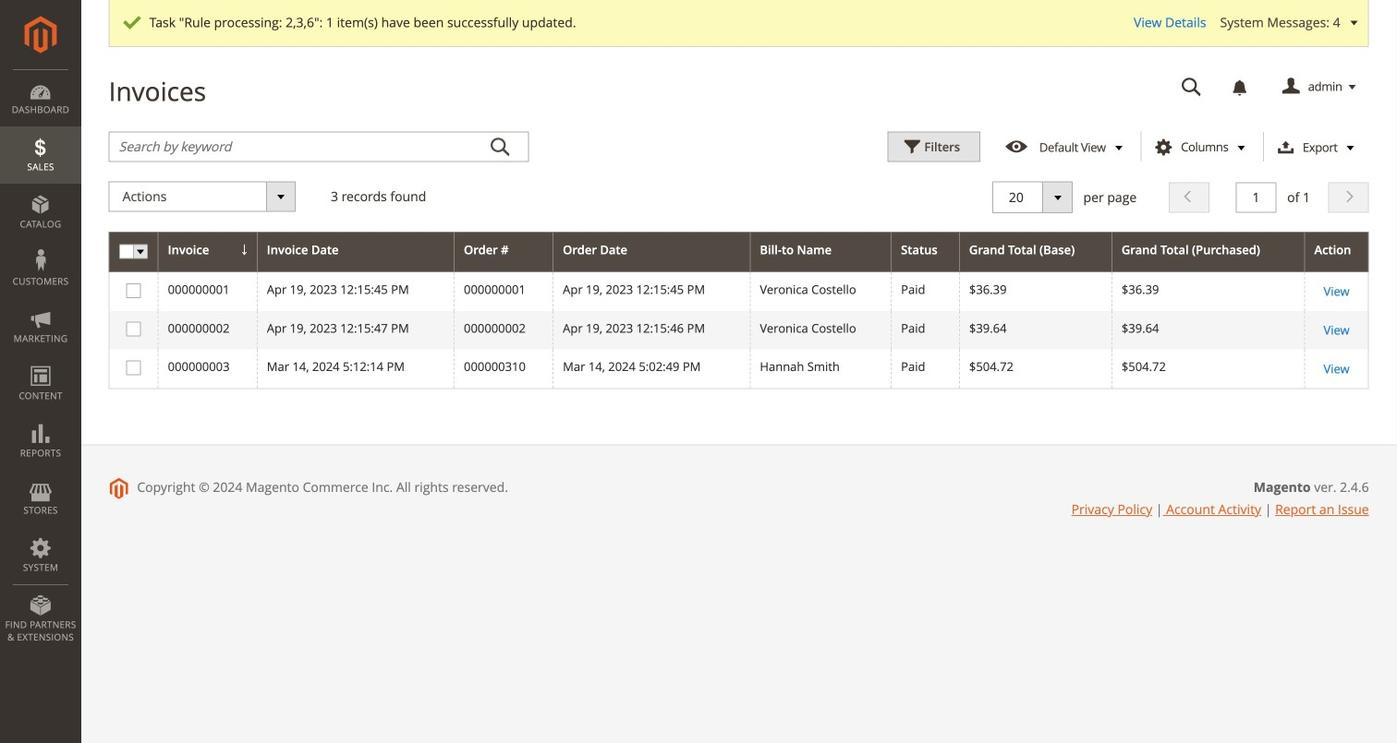 Task type: locate. For each thing, give the bounding box(es) containing it.
magento admin panel image
[[24, 16, 57, 54]]

None text field
[[1169, 71, 1215, 103], [1007, 188, 1063, 207], [1169, 71, 1215, 103], [1007, 188, 1063, 207]]

None checkbox
[[126, 283, 138, 295], [126, 361, 138, 373], [126, 283, 138, 295], [126, 361, 138, 373]]

menu bar
[[0, 69, 81, 653]]

None number field
[[1236, 183, 1277, 213]]

Search by keyword text field
[[109, 132, 529, 162]]

None checkbox
[[126, 322, 138, 334]]



Task type: vqa. For each thing, say whether or not it's contained in the screenshot.
From TEXT BOX on the top right of page
no



